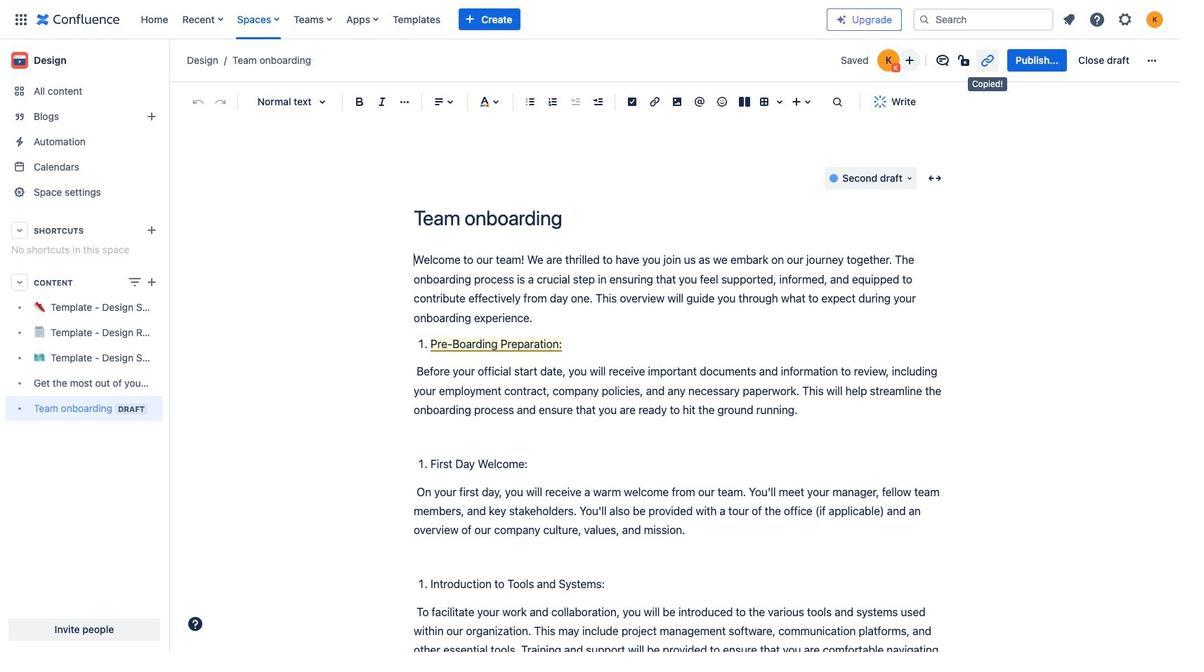 Task type: locate. For each thing, give the bounding box(es) containing it.
layouts image
[[736, 93, 753, 110]]

invite to edit image
[[901, 52, 918, 69]]

action item [] image
[[624, 93, 641, 110]]

settings icon image
[[1117, 11, 1134, 28]]

create image
[[143, 274, 160, 291]]

tooltip
[[968, 77, 1008, 91]]

0 horizontal spatial list
[[134, 0, 827, 39]]

space element
[[0, 39, 169, 653]]

notification icon image
[[1061, 11, 1078, 28]]

bold ⌘b image
[[351, 93, 368, 110]]

list for appswitcher icon
[[134, 0, 827, 39]]

link ⌘k image
[[647, 93, 663, 110]]

comment icon image
[[935, 52, 951, 69]]

collapse sidebar image
[[153, 46, 184, 74]]

Main content area, start typing to enter text. text field
[[414, 251, 948, 653]]

search image
[[919, 14, 930, 25]]

change view image
[[126, 274, 143, 291]]

find and replace image
[[829, 93, 846, 110]]

None search field
[[914, 8, 1054, 31]]

italic ⌘i image
[[374, 93, 391, 110]]

indent tab image
[[590, 93, 606, 110]]

banner
[[0, 0, 1181, 39]]

group
[[1008, 49, 1138, 72]]

1 horizontal spatial list
[[1057, 7, 1172, 32]]

tree
[[6, 295, 163, 422]]

confluence image
[[37, 11, 120, 28], [37, 11, 120, 28]]

list
[[134, 0, 827, 39], [1057, 7, 1172, 32]]

make page full-width image
[[927, 170, 944, 187]]

more formatting image
[[396, 93, 413, 110]]



Task type: describe. For each thing, give the bounding box(es) containing it.
appswitcher icon image
[[13, 11, 30, 28]]

copy link image
[[979, 52, 996, 69]]

help icon image
[[1089, 11, 1106, 28]]

your profile and preferences image
[[1147, 11, 1164, 28]]

add image, video, or file image
[[669, 93, 686, 110]]

list formating group
[[519, 91, 609, 113]]

mention @ image
[[692, 93, 708, 110]]

create a blog image
[[143, 108, 160, 125]]

bullet list ⌘⇧8 image
[[522, 93, 539, 110]]

no restrictions image
[[957, 52, 974, 69]]

Search field
[[914, 8, 1054, 31]]

global element
[[8, 0, 827, 39]]

align left image
[[431, 93, 448, 110]]

table size image
[[772, 93, 788, 110]]

list for premium icon
[[1057, 7, 1172, 32]]

tree inside space element
[[6, 295, 163, 422]]

premium image
[[836, 14, 848, 25]]

Give this page a title text field
[[414, 207, 948, 230]]

numbered list ⌘⇧7 image
[[545, 93, 562, 110]]

more image
[[1144, 52, 1161, 69]]

table ⇧⌥t image
[[756, 93, 773, 110]]

text formatting group
[[349, 91, 416, 113]]

emoji : image
[[714, 93, 731, 110]]

add shortcut image
[[143, 222, 160, 239]]



Task type: vqa. For each thing, say whether or not it's contained in the screenshot.
third More information about kendallparks02 icon from the bottom of the page
no



